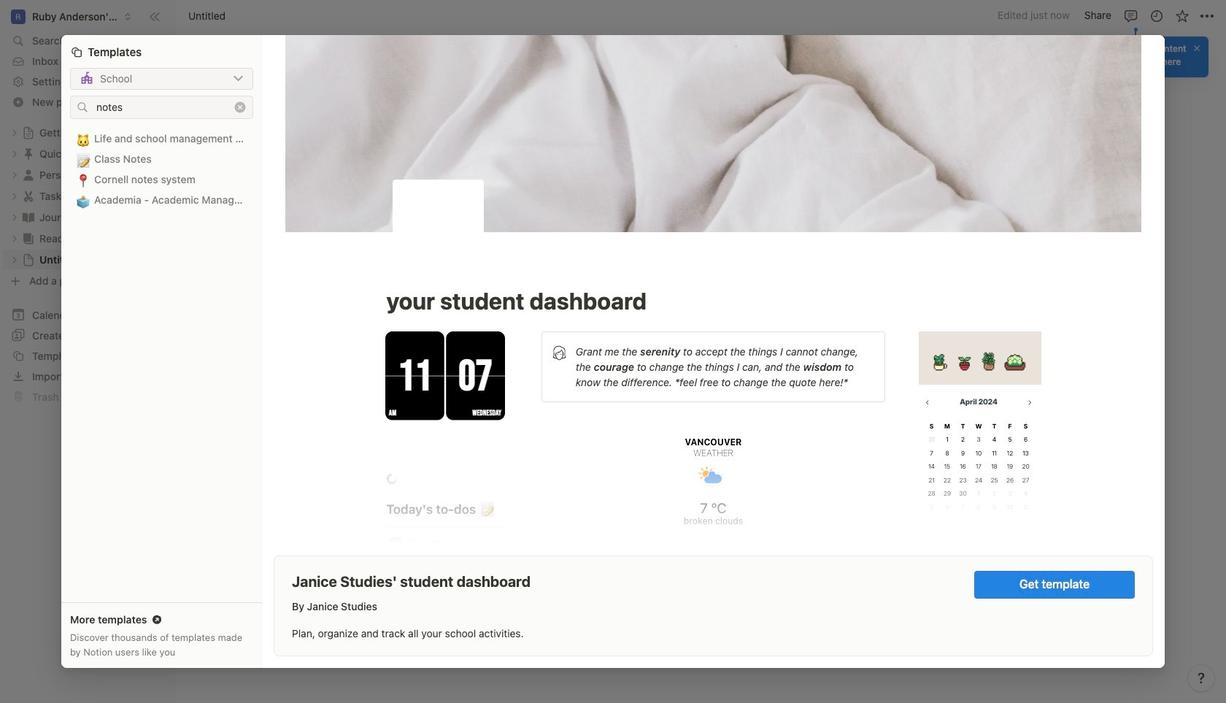 Task type: vqa. For each thing, say whether or not it's contained in the screenshot.
📝 icon
yes



Task type: locate. For each thing, give the bounding box(es) containing it.
📝 image
[[76, 150, 91, 169]]

page icon image
[[393, 180, 484, 270]]

close sidebar image
[[149, 11, 161, 22]]

menu
[[443, 483, 837, 633]]

comments image
[[1124, 8, 1139, 23]]

Search templates text field
[[96, 101, 231, 113]]



Task type: describe. For each thing, give the bounding box(es) containing it.
updates image
[[1150, 8, 1164, 23]]

🗳️ image
[[76, 191, 91, 210]]

favorite image
[[1175, 8, 1190, 23]]

🐱 image
[[76, 130, 91, 149]]

📍 image
[[76, 171, 91, 190]]



